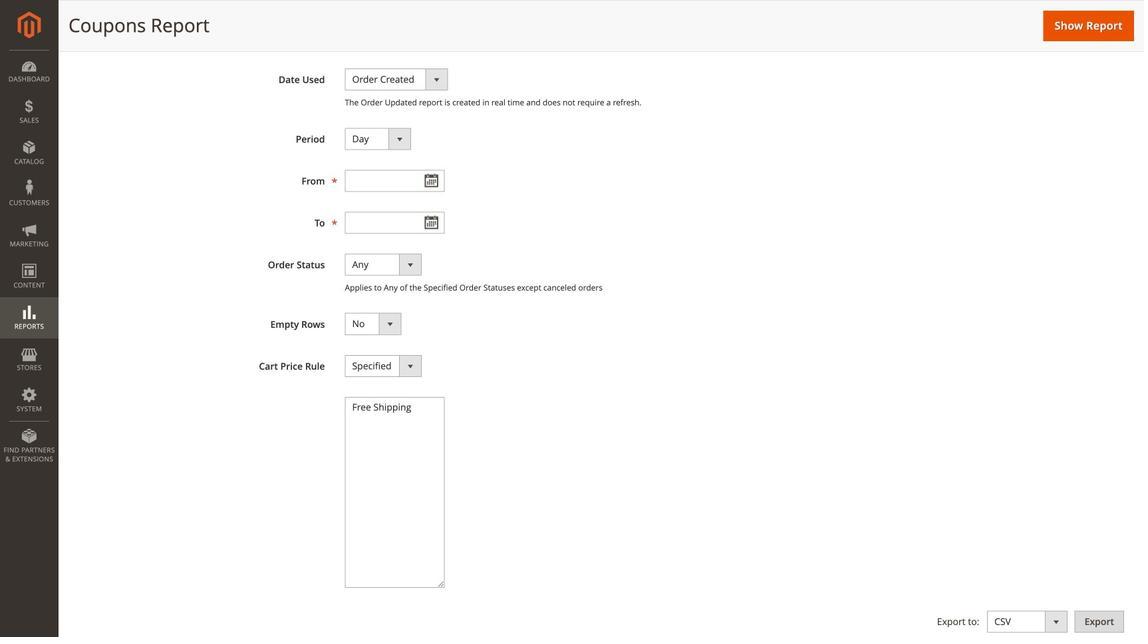 Task type: locate. For each thing, give the bounding box(es) containing it.
None text field
[[345, 212, 445, 234]]

None text field
[[345, 170, 445, 192]]

menu bar
[[0, 50, 59, 471]]



Task type: describe. For each thing, give the bounding box(es) containing it.
magento admin panel image
[[18, 11, 41, 39]]



